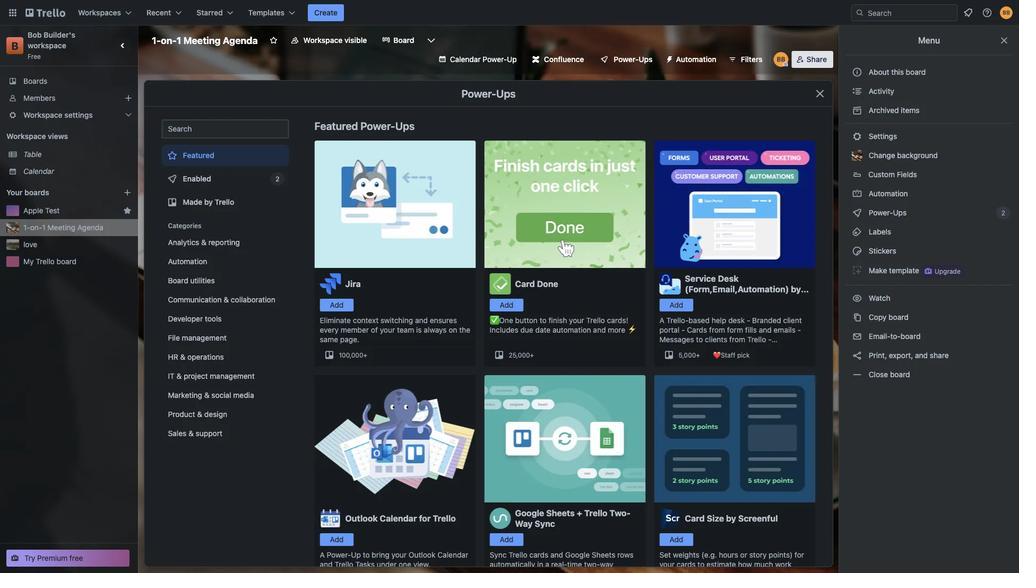 Task type: vqa. For each thing, say whether or not it's contained in the screenshot.
collaborator.
no



Task type: locate. For each thing, give the bounding box(es) containing it.
automation link down "analytics & reporting" link
[[162, 253, 289, 270]]

copy board
[[867, 313, 909, 322]]

0 horizontal spatial up
[[351, 551, 361, 560]]

by up client
[[791, 284, 801, 294]]

outlook up view.
[[409, 551, 436, 560]]

1 horizontal spatial up
[[507, 55, 517, 64]]

& down board utilities link
[[224, 295, 229, 304]]

1 vertical spatial a
[[320, 551, 325, 560]]

up left confluence icon
[[507, 55, 517, 64]]

way
[[600, 560, 613, 569]]

& for collaboration
[[224, 295, 229, 304]]

sm image for settings
[[852, 131, 863, 142]]

your up each
[[660, 560, 675, 569]]

management down hr & operations link
[[210, 372, 255, 381]]

0 vertical spatial sync
[[535, 519, 555, 529]]

for up view.
[[419, 514, 431, 524]]

1 horizontal spatial board
[[394, 36, 414, 45]]

1 horizontal spatial 1
[[177, 35, 181, 46]]

cards up card at the bottom right
[[677, 560, 696, 569]]

0 vertical spatial on-
[[161, 35, 177, 46]]

sm image inside the settings link
[[852, 131, 863, 142]]

1 vertical spatial workspace
[[23, 111, 62, 119]]

- down client
[[798, 326, 801, 334]]

bob builder's workspace free
[[28, 31, 77, 60]]

same
[[320, 335, 338, 344]]

board up to-
[[889, 313, 909, 322]]

1 vertical spatial 1-on-1 meeting agenda
[[23, 223, 103, 232]]

1 horizontal spatial a
[[660, 316, 665, 325]]

google up way
[[515, 508, 544, 518]]

project
[[184, 372, 208, 381]]

and left share
[[915, 351, 928, 360]]

sync right way
[[535, 519, 555, 529]]

1 vertical spatial automation
[[867, 189, 908, 198]]

0 vertical spatial up
[[507, 55, 517, 64]]

0 vertical spatial card
[[515, 279, 535, 289]]

print, export, and share link
[[846, 347, 1013, 364]]

and left more
[[593, 326, 606, 334]]

1 vertical spatial meeting
[[48, 223, 75, 232]]

messages
[[660, 335, 694, 344]]

automation
[[553, 326, 591, 334]]

to up tasks
[[363, 551, 370, 560]]

0 vertical spatial outlook
[[345, 514, 378, 524]]

1 vertical spatial 1-
[[23, 223, 30, 232]]

0 vertical spatial automation link
[[846, 185, 1013, 202]]

this member is an admin of this board. image
[[783, 62, 788, 67]]

& right it
[[177, 372, 182, 381]]

marketing
[[168, 391, 202, 400]]

0 vertical spatial 1-on-1 meeting agenda
[[152, 35, 258, 46]]

sm image inside close board link
[[852, 369, 863, 380]]

a
[[660, 316, 665, 325], [320, 551, 325, 560]]

1-on-1 meeting agenda down apple test link on the top left of page
[[23, 223, 103, 232]]

0 vertical spatial cards
[[530, 551, 549, 560]]

activity link
[[846, 83, 1013, 100]]

ensures
[[430, 316, 457, 325]]

power-ups
[[614, 55, 653, 64], [462, 87, 516, 100], [867, 208, 909, 217]]

2 for enabled
[[276, 175, 280, 183]]

sm image inside copy board link
[[852, 312, 863, 323]]

0 horizontal spatial automation
[[168, 257, 207, 266]]

trello inside google sheets + trello two- way sync
[[585, 508, 608, 518]]

+
[[363, 351, 367, 359], [530, 351, 534, 359], [696, 351, 700, 359], [577, 508, 582, 518]]

1 horizontal spatial automation
[[676, 55, 717, 64]]

1- inside text field
[[152, 35, 161, 46]]

1- up 'love'
[[23, 223, 30, 232]]

1 vertical spatial automation link
[[162, 253, 289, 270]]

your inside a power-up to bring your outlook calendar and trello tasks under one view.
[[392, 551, 407, 560]]

categories
[[168, 222, 202, 229]]

0 vertical spatial workspace
[[304, 36, 343, 45]]

management up operations
[[182, 334, 227, 342]]

trello inside made by trello link
[[215, 198, 234, 207]]

hr & operations link
[[162, 349, 289, 366]]

& for operations
[[180, 353, 185, 362]]

sync up automatically
[[490, 551, 507, 560]]

and
[[415, 316, 428, 325], [593, 326, 606, 334], [759, 326, 772, 334], [915, 351, 928, 360], [551, 551, 563, 560], [320, 560, 333, 569]]

from down the form at the bottom right
[[730, 335, 745, 344]]

& right "hr"
[[180, 353, 185, 362]]

labels link
[[846, 223, 1013, 240]]

and left tasks
[[320, 560, 333, 569]]

and up real-
[[551, 551, 563, 560]]

sm image inside 'watch' link
[[852, 293, 863, 304]]

sm image inside "stickers" link
[[852, 246, 863, 256]]

1 horizontal spatial featured
[[315, 119, 358, 132]]

1 horizontal spatial by
[[726, 514, 736, 524]]

workspace views
[[6, 132, 68, 141]]

sm image for email-to-board
[[852, 331, 863, 342]]

on- down the recent popup button
[[161, 35, 177, 46]]

automation left filters button
[[676, 55, 717, 64]]

1 sm image from the top
[[852, 105, 863, 116]]

calendar
[[450, 55, 481, 64], [23, 167, 54, 176], [380, 514, 417, 524], [438, 551, 468, 560]]

0 horizontal spatial featured
[[183, 151, 214, 160]]

2 vertical spatial power-ups
[[867, 208, 909, 217]]

upgrade
[[935, 268, 961, 275]]

try premium free
[[24, 554, 83, 563]]

love
[[23, 240, 37, 249]]

workspace for workspace views
[[6, 132, 46, 141]]

confluence icon image
[[532, 56, 540, 63]]

make
[[869, 266, 887, 275]]

it & project management link
[[162, 368, 289, 385]]

1 horizontal spatial 1-on-1 meeting agenda
[[152, 35, 258, 46]]

trello inside the my trello board link
[[36, 257, 55, 266]]

test
[[45, 206, 60, 215]]

customize views image
[[426, 35, 437, 46]]

1 down apple test
[[42, 223, 46, 232]]

up
[[507, 55, 517, 64], [351, 551, 361, 560]]

and inside eliminate context switching and ensures every member of your team is always on the same page.
[[415, 316, 428, 325]]

+ for 5,000 +
[[696, 351, 700, 359]]

& for social
[[204, 391, 209, 400]]

sheets up sync trello cards and google sheets rows automatically in a real-time two-way integration.
[[546, 508, 575, 518]]

member
[[341, 326, 369, 334]]

sm image inside the automation button
[[661, 51, 676, 66]]

your up one
[[392, 551, 407, 560]]

1 horizontal spatial agenda
[[223, 35, 258, 46]]

service desk (form,email,automation) by hipporello
[[685, 274, 801, 305]]

power- inside a power-up to bring your outlook calendar and trello tasks under one view.
[[327, 551, 351, 560]]

0 vertical spatial 1-
[[152, 35, 161, 46]]

sm image for labels
[[852, 227, 863, 237]]

a
[[545, 560, 549, 569]]

sm image for power-ups
[[852, 208, 863, 218]]

card left done
[[515, 279, 535, 289]]

board left 'utilities'
[[168, 276, 188, 285]]

primary element
[[0, 0, 1019, 25]]

create
[[314, 8, 338, 17]]

add button for google sheets + trello two- way sync
[[490, 534, 524, 546]]

1 horizontal spatial automation link
[[846, 185, 1013, 202]]

integration.
[[490, 570, 529, 573]]

board for board
[[394, 36, 414, 45]]

1 vertical spatial power-ups
[[462, 87, 516, 100]]

workspace down members
[[23, 111, 62, 119]]

trello inside a power-up to bring your outlook calendar and trello tasks under one view.
[[335, 560, 353, 569]]

board down export,
[[890, 370, 910, 379]]

2 vertical spatial automation
[[168, 257, 207, 266]]

0 horizontal spatial cards
[[530, 551, 549, 560]]

up up tasks
[[351, 551, 361, 560]]

custom
[[869, 170, 895, 179]]

add button for card done
[[490, 299, 524, 312]]

0 horizontal spatial from
[[709, 326, 725, 334]]

card left 'size'
[[685, 514, 705, 524]]

to up requires.
[[698, 560, 705, 569]]

items
[[901, 106, 920, 115]]

automation inside button
[[676, 55, 717, 64]]

workspace up table
[[6, 132, 46, 141]]

search image
[[856, 8, 864, 17]]

0 vertical spatial automation
[[676, 55, 717, 64]]

0 vertical spatial agenda
[[223, 35, 258, 46]]

0 vertical spatial a
[[660, 316, 665, 325]]

sm image inside 'email-to-board' link
[[852, 331, 863, 342]]

stickers
[[867, 247, 896, 255]]

add button for jira
[[320, 299, 354, 312]]

0 vertical spatial sheets
[[546, 508, 575, 518]]

your inside eliminate context switching and ensures every member of your team is always on the same page.
[[380, 326, 395, 334]]

0 horizontal spatial board
[[168, 276, 188, 285]]

custom fields
[[869, 170, 917, 179]]

1 vertical spatial on-
[[30, 223, 42, 232]]

change background
[[867, 151, 938, 160]]

estimate
[[707, 560, 736, 569]]

a for outlook calendar for trello
[[320, 551, 325, 560]]

0 horizontal spatial on-
[[30, 223, 42, 232]]

7 sm image from the top
[[852, 293, 863, 304]]

+ left two-
[[577, 508, 582, 518]]

to inside set weights (e.g. hours or story points) for your cards to estimate how much work each card requires.
[[698, 560, 705, 569]]

0 vertical spatial 1
[[177, 35, 181, 46]]

power-ups inside button
[[614, 55, 653, 64]]

automation link down custom fields button
[[846, 185, 1013, 202]]

sm image for print, export, and share
[[852, 350, 863, 361]]

- down trello-
[[682, 326, 685, 334]]

for inside set weights (e.g. hours or story points) for your cards to estimate how much work each card requires.
[[795, 551, 804, 560]]

on-
[[161, 35, 177, 46], [30, 223, 42, 232]]

board up the print, export, and share
[[901, 332, 921, 341]]

board utilities
[[168, 276, 215, 285]]

featured
[[315, 119, 358, 132], [183, 151, 214, 160]]

sm image inside print, export, and share link
[[852, 350, 863, 361]]

meeting down test
[[48, 223, 75, 232]]

featured for featured power-ups
[[315, 119, 358, 132]]

your right of
[[380, 326, 395, 334]]

a inside a power-up to bring your outlook calendar and trello tasks under one view.
[[320, 551, 325, 560]]

3 sm image from the top
[[852, 188, 863, 199]]

0 horizontal spatial by
[[204, 198, 213, 207]]

0 horizontal spatial 2
[[276, 175, 280, 183]]

1 vertical spatial for
[[795, 551, 804, 560]]

add for service desk (form,email,automation) by hipporello
[[670, 301, 683, 310]]

1 vertical spatial outlook
[[409, 551, 436, 560]]

1 down the recent popup button
[[177, 35, 181, 46]]

+ down 'member'
[[363, 351, 367, 359]]

ups inside the power-ups button
[[639, 55, 653, 64]]

and up is on the bottom left of the page
[[415, 316, 428, 325]]

0 horizontal spatial 1-
[[23, 223, 30, 232]]

watch
[[867, 294, 893, 303]]

google up time
[[565, 551, 590, 560]]

+ down due
[[530, 351, 534, 359]]

& right sales
[[188, 429, 194, 438]]

1 vertical spatial sheets
[[592, 551, 615, 560]]

(e.g.
[[702, 551, 717, 560]]

1 horizontal spatial card
[[685, 514, 705, 524]]

2 horizontal spatial power-ups
[[867, 208, 909, 217]]

for right points)
[[795, 551, 804, 560]]

0 horizontal spatial card
[[515, 279, 535, 289]]

meeting down starred in the top left of the page
[[183, 35, 221, 46]]

automation down custom fields
[[867, 189, 908, 198]]

analytics
[[168, 238, 199, 247]]

card done
[[515, 279, 558, 289]]

sm image
[[661, 51, 676, 66], [852, 86, 863, 97], [852, 208, 863, 218], [852, 312, 863, 323], [852, 331, 863, 342], [852, 350, 863, 361]]

6 sm image from the top
[[852, 265, 863, 276]]

set weights (e.g. hours or story points) for your cards to estimate how much work each card requires.
[[660, 551, 804, 573]]

sm image inside activity link
[[852, 86, 863, 97]]

0 vertical spatial management
[[182, 334, 227, 342]]

0 vertical spatial by
[[204, 198, 213, 207]]

& right analytics
[[201, 238, 206, 247]]

to inside 'a trello-based help desk - branded client portal - cards from form fills and emails - messages to clients from trello - automations'
[[696, 335, 703, 344]]

share
[[930, 351, 949, 360]]

to up date
[[540, 316, 547, 325]]

b
[[11, 39, 18, 52]]

board
[[394, 36, 414, 45], [168, 276, 188, 285]]

bob builder (bobbuilder40) image
[[1000, 6, 1013, 19]]

sm image for stickers
[[852, 246, 863, 256]]

workspace inside button
[[304, 36, 343, 45]]

free
[[28, 53, 41, 60]]

1 vertical spatial sync
[[490, 551, 507, 560]]

power-ups button
[[593, 51, 659, 68]]

cards up in
[[530, 551, 549, 560]]

1 vertical spatial agenda
[[77, 223, 103, 232]]

board for board utilities
[[168, 276, 188, 285]]

done
[[537, 279, 558, 289]]

starred icon image
[[123, 207, 132, 215]]

0 horizontal spatial sheets
[[546, 508, 575, 518]]

1 vertical spatial by
[[791, 284, 801, 294]]

5 sm image from the top
[[852, 246, 863, 256]]

1 horizontal spatial outlook
[[409, 551, 436, 560]]

8 sm image from the top
[[852, 369, 863, 380]]

up for calendar power-up
[[507, 55, 517, 64]]

1 horizontal spatial 2
[[1002, 209, 1005, 217]]

enabled
[[183, 174, 211, 183]]

0 vertical spatial from
[[709, 326, 725, 334]]

1 horizontal spatial for
[[795, 551, 804, 560]]

0 vertical spatial google
[[515, 508, 544, 518]]

workspace inside dropdown button
[[23, 111, 62, 119]]

one
[[399, 560, 411, 569]]

add for card done
[[500, 301, 514, 310]]

on- down apple
[[30, 223, 42, 232]]

0 vertical spatial power-ups
[[614, 55, 653, 64]]

sync inside google sheets + trello two- way sync
[[535, 519, 555, 529]]

sm image for watch
[[852, 293, 863, 304]]

workspace visible
[[304, 36, 367, 45]]

by
[[204, 198, 213, 207], [791, 284, 801, 294], [726, 514, 736, 524]]

one
[[499, 316, 513, 325]]

& left the social
[[204, 391, 209, 400]]

0 horizontal spatial a
[[320, 551, 325, 560]]

0 horizontal spatial outlook
[[345, 514, 378, 524]]

5,000 +
[[679, 351, 700, 359]]

cards
[[530, 551, 549, 560], [677, 560, 696, 569]]

1 inside text field
[[177, 35, 181, 46]]

0 vertical spatial meeting
[[183, 35, 221, 46]]

workspaces
[[78, 8, 121, 17]]

sheets
[[546, 508, 575, 518], [592, 551, 615, 560]]

board inside button
[[906, 68, 926, 76]]

add
[[330, 301, 344, 310], [500, 301, 514, 310], [670, 301, 683, 310], [330, 535, 344, 544], [500, 535, 514, 544], [670, 535, 683, 544]]

by right 'size'
[[726, 514, 736, 524]]

sheets up way
[[592, 551, 615, 560]]

1 vertical spatial up
[[351, 551, 361, 560]]

starred
[[197, 8, 223, 17]]

agenda inside text field
[[223, 35, 258, 46]]

media
[[233, 391, 254, 400]]

2 sm image from the top
[[852, 131, 863, 142]]

from up clients
[[709, 326, 725, 334]]

agenda left star or unstar board icon
[[223, 35, 258, 46]]

automation up board utilities
[[168, 257, 207, 266]]

0 vertical spatial featured
[[315, 119, 358, 132]]

outlook up bring at left bottom
[[345, 514, 378, 524]]

communication
[[168, 295, 222, 304]]

add board image
[[123, 188, 132, 197]]

a inside 'a trello-based help desk - branded client portal - cards from form fills and emails - messages to clients from trello - automations'
[[660, 316, 665, 325]]

of
[[371, 326, 378, 334]]

by right made
[[204, 198, 213, 207]]

1 vertical spatial 2
[[1002, 209, 1005, 217]]

to down cards
[[696, 335, 703, 344]]

& for reporting
[[201, 238, 206, 247]]

1 vertical spatial 1
[[42, 223, 46, 232]]

sm image for automation
[[852, 188, 863, 199]]

1 horizontal spatial sync
[[535, 519, 555, 529]]

1 vertical spatial cards
[[677, 560, 696, 569]]

1 horizontal spatial meeting
[[183, 35, 221, 46]]

1 vertical spatial card
[[685, 514, 705, 524]]

stickers link
[[846, 243, 1013, 260]]

2 vertical spatial workspace
[[6, 132, 46, 141]]

1 horizontal spatial google
[[565, 551, 590, 560]]

sm image
[[852, 105, 863, 116], [852, 131, 863, 142], [852, 188, 863, 199], [852, 227, 863, 237], [852, 246, 863, 256], [852, 265, 863, 276], [852, 293, 863, 304], [852, 369, 863, 380]]

and down the branded
[[759, 326, 772, 334]]

background
[[897, 151, 938, 160]]

1 vertical spatial board
[[168, 276, 188, 285]]

1 vertical spatial google
[[565, 551, 590, 560]]

operations
[[187, 353, 224, 362]]

and inside sync trello cards and google sheets rows automatically in a real-time two-way integration.
[[551, 551, 563, 560]]

trello
[[215, 198, 234, 207], [36, 257, 55, 266], [586, 316, 605, 325], [747, 335, 766, 344], [585, 508, 608, 518], [433, 514, 456, 524], [509, 551, 528, 560], [335, 560, 353, 569]]

4 sm image from the top
[[852, 227, 863, 237]]

0 horizontal spatial for
[[419, 514, 431, 524]]

share button
[[792, 51, 833, 68]]

sm image for make template
[[852, 265, 863, 276]]

1 horizontal spatial 1-
[[152, 35, 161, 46]]

google inside google sheets + trello two- way sync
[[515, 508, 544, 518]]

google
[[515, 508, 544, 518], [565, 551, 590, 560]]

1 horizontal spatial from
[[730, 335, 745, 344]]

agenda up love link
[[77, 223, 103, 232]]

0 horizontal spatial agenda
[[77, 223, 103, 232]]

sm image inside 'labels' link
[[852, 227, 863, 237]]

star or unstar board image
[[270, 36, 278, 45]]

1-on-1 meeting agenda down starred in the top left of the page
[[152, 35, 258, 46]]

+ left "❤️"
[[696, 351, 700, 359]]

board down love link
[[57, 257, 77, 266]]

outlook
[[345, 514, 378, 524], [409, 551, 436, 560]]

1 horizontal spatial cards
[[677, 560, 696, 569]]

2 horizontal spatial by
[[791, 284, 801, 294]]

google inside sync trello cards and google sheets rows automatically in a real-time two-way integration.
[[565, 551, 590, 560]]

1 horizontal spatial power-ups
[[614, 55, 653, 64]]

Search text field
[[162, 119, 289, 139]]

your inside ✅ one button to finish your trello cards! includes due date automation and more ⚡️
[[569, 316, 584, 325]]

bob builder's workspace link
[[28, 31, 77, 50]]

your up automation
[[569, 316, 584, 325]]

automations
[[660, 345, 703, 354]]

board left customize views image
[[394, 36, 414, 45]]

up inside a power-up to bring your outlook calendar and trello tasks under one view.
[[351, 551, 361, 560]]

based
[[689, 316, 710, 325]]

it
[[168, 372, 175, 381]]

0 vertical spatial 2
[[276, 175, 280, 183]]

0 vertical spatial board
[[394, 36, 414, 45]]

& left design
[[197, 410, 202, 419]]

2 horizontal spatial automation
[[867, 189, 908, 198]]

0 horizontal spatial google
[[515, 508, 544, 518]]

0 horizontal spatial sync
[[490, 551, 507, 560]]

form
[[727, 326, 743, 334]]

to inside ✅ one button to finish your trello cards! includes due date automation and more ⚡️
[[540, 316, 547, 325]]

time
[[567, 560, 582, 569]]

workspace down create button
[[304, 36, 343, 45]]

1 vertical spatial featured
[[183, 151, 214, 160]]

card for card size by screenful
[[685, 514, 705, 524]]

to inside a power-up to bring your outlook calendar and trello tasks under one view.
[[363, 551, 370, 560]]

ups
[[639, 55, 653, 64], [496, 87, 516, 100], [395, 119, 415, 132], [893, 208, 907, 217]]

0 horizontal spatial 1-on-1 meeting agenda
[[23, 223, 103, 232]]

board right this
[[906, 68, 926, 76]]

+ for 25,000 +
[[530, 351, 534, 359]]

1- down recent
[[152, 35, 161, 46]]

sm image inside archived items link
[[852, 105, 863, 116]]



Task type: describe. For each thing, give the bounding box(es) containing it.
recent
[[147, 8, 171, 17]]

sm image for archived items
[[852, 105, 863, 116]]

calendar link
[[23, 166, 132, 177]]

much
[[754, 560, 773, 569]]

1 vertical spatial management
[[210, 372, 255, 381]]

and inside ✅ one button to finish your trello cards! includes due date automation and more ⚡️
[[593, 326, 606, 334]]

my
[[23, 257, 34, 266]]

board for trello
[[57, 257, 77, 266]]

set
[[660, 551, 671, 560]]

Search field
[[864, 5, 957, 21]]

a trello-based help desk - branded client portal - cards from form fills and emails - messages to clients from trello - automations
[[660, 316, 802, 354]]

- up fills
[[747, 316, 750, 325]]

boards
[[23, 77, 47, 85]]

& for project
[[177, 372, 182, 381]]

developer tools
[[168, 315, 222, 323]]

1-on-1 meeting agenda inside 1-on-1 meeting agenda text field
[[152, 35, 258, 46]]

template
[[889, 266, 919, 275]]

workspace navigation collapse icon image
[[116, 38, 131, 53]]

& for design
[[197, 410, 202, 419]]

utilities
[[190, 276, 215, 285]]

cards inside set weights (e.g. hours or story points) for your cards to estimate how much work each card requires.
[[677, 560, 696, 569]]

tasks
[[355, 560, 375, 569]]

product & design link
[[162, 406, 289, 423]]

premium
[[37, 554, 68, 563]]

outlook inside a power-up to bring your outlook calendar and trello tasks under one view.
[[409, 551, 436, 560]]

product & design
[[168, 410, 227, 419]]

hours
[[719, 551, 738, 560]]

0 horizontal spatial 1
[[42, 223, 46, 232]]

bring
[[372, 551, 390, 560]]

calendar inside "link"
[[23, 167, 54, 176]]

sales
[[168, 429, 186, 438]]

way
[[515, 519, 533, 529]]

and inside a power-up to bring your outlook calendar and trello tasks under one view.
[[320, 560, 333, 569]]

0 notifications image
[[962, 6, 975, 19]]

work
[[775, 560, 792, 569]]

communication & collaboration link
[[162, 291, 289, 308]]

client
[[783, 316, 802, 325]]

calendar power-up
[[450, 55, 517, 64]]

made by trello link
[[162, 192, 289, 213]]

each
[[660, 570, 676, 573]]

sales & support link
[[162, 425, 289, 442]]

sync inside sync trello cards and google sheets rows automatically in a real-time two-way integration.
[[490, 551, 507, 560]]

trello inside ✅ one button to finish your trello cards! includes due date automation and more ⚡️
[[586, 316, 605, 325]]

make template
[[867, 266, 919, 275]]

up for a power-up to bring your outlook calendar and trello tasks under one view.
[[351, 551, 361, 560]]

sm image for activity
[[852, 86, 863, 97]]

your boards
[[6, 188, 49, 197]]

power- inside button
[[614, 55, 639, 64]]

close board link
[[846, 366, 1013, 383]]

board for this
[[906, 68, 926, 76]]

sheets inside google sheets + trello two- way sync
[[546, 508, 575, 518]]

is
[[416, 326, 422, 334]]

& for support
[[188, 429, 194, 438]]

add button for service desk (form,email,automation) by hipporello
[[660, 299, 694, 312]]

on- inside 1-on-1 meeting agenda text field
[[161, 35, 177, 46]]

and inside 'a trello-based help desk - branded client portal - cards from form fills and emails - messages to clients from trello - automations'
[[759, 326, 772, 334]]

fields
[[897, 170, 917, 179]]

add for jira
[[330, 301, 344, 310]]

add for outlook calendar for trello
[[330, 535, 344, 544]]

emails
[[774, 326, 796, 334]]

about this board
[[869, 68, 926, 76]]

analytics & reporting link
[[162, 234, 289, 251]]

featured link
[[162, 145, 289, 166]]

trello inside 'a trello-based help desk - branded client portal - cards from form fills and emails - messages to clients from trello - automations'
[[747, 335, 766, 344]]

export,
[[889, 351, 913, 360]]

calendar inside a power-up to bring your outlook calendar and trello tasks under one view.
[[438, 551, 468, 560]]

marketing & social media link
[[162, 387, 289, 404]]

file management link
[[162, 330, 289, 347]]

members
[[23, 94, 55, 102]]

workspaces button
[[72, 4, 138, 21]]

b link
[[6, 37, 23, 54]]

table link
[[23, 149, 132, 160]]

boards
[[24, 188, 49, 197]]

fills
[[745, 326, 757, 334]]

under
[[377, 560, 397, 569]]

settings
[[867, 132, 897, 141]]

starred button
[[190, 4, 240, 21]]

and inside print, export, and share link
[[915, 351, 928, 360]]

add for card size by screenful
[[670, 535, 683, 544]]

cards inside sync trello cards and google sheets rows automatically in a real-time two-way integration.
[[530, 551, 549, 560]]

close
[[869, 370, 888, 379]]

confluence
[[544, 55, 584, 64]]

bob builder (bobbuilder40) image
[[774, 52, 789, 67]]

settings link
[[846, 128, 1013, 145]]

a for service desk (form,email,automation) by hipporello
[[660, 316, 665, 325]]

back to home image
[[25, 4, 65, 21]]

board link
[[376, 32, 421, 49]]

every
[[320, 326, 339, 334]]

(form,email,automation)
[[685, 284, 789, 294]]

activity
[[867, 87, 894, 96]]

made
[[183, 198, 202, 207]]

try
[[24, 554, 35, 563]]

archived items
[[867, 106, 920, 115]]

views
[[48, 132, 68, 141]]

trello-
[[667, 316, 689, 325]]

by inside service desk (form,email,automation) by hipporello
[[791, 284, 801, 294]]

templates
[[248, 8, 285, 17]]

builder's
[[44, 31, 75, 39]]

2 for power-ups
[[1002, 209, 1005, 217]]

add button for outlook calendar for trello
[[320, 534, 354, 546]]

card size by screenful
[[685, 514, 778, 524]]

board for to-
[[901, 332, 921, 341]]

watch link
[[846, 290, 1013, 307]]

upgrade button
[[922, 265, 963, 278]]

open information menu image
[[982, 7, 993, 18]]

your boards with 4 items element
[[6, 186, 107, 199]]

on- inside "1-on-1 meeting agenda" link
[[30, 223, 42, 232]]

or
[[740, 551, 747, 560]]

+ for 100,000 +
[[363, 351, 367, 359]]

free
[[70, 554, 83, 563]]

two-
[[610, 508, 631, 518]]

your inside set weights (e.g. hours or story points) for your cards to estimate how much work each card requires.
[[660, 560, 675, 569]]

support
[[196, 429, 222, 438]]

0 horizontal spatial power-ups
[[462, 87, 516, 100]]

print, export, and share
[[867, 351, 949, 360]]

sm image for copy board
[[852, 312, 863, 323]]

workspace for workspace visible
[[304, 36, 343, 45]]

print,
[[869, 351, 887, 360]]

featured for featured
[[183, 151, 214, 160]]

sm image for close board
[[852, 369, 863, 380]]

on
[[449, 326, 457, 334]]

0 horizontal spatial meeting
[[48, 223, 75, 232]]

trello inside sync trello cards and google sheets rows automatically in a real-time two-way integration.
[[509, 551, 528, 560]]

about
[[869, 68, 890, 76]]

filters
[[741, 55, 763, 64]]

apple
[[23, 206, 43, 215]]

add for google sheets + trello two- way sync
[[500, 535, 514, 544]]

0 horizontal spatial automation link
[[162, 253, 289, 270]]

meeting inside text field
[[183, 35, 221, 46]]

+ inside google sheets + trello two- way sync
[[577, 508, 582, 518]]

0 vertical spatial for
[[419, 514, 431, 524]]

email-to-board
[[867, 332, 921, 341]]

sheets inside sync trello cards and google sheets rows automatically in a real-time two-way integration.
[[592, 551, 615, 560]]

a power-up to bring your outlook calendar and trello tasks under one view.
[[320, 551, 468, 569]]

⚡️
[[627, 326, 635, 334]]

workspace
[[28, 41, 66, 50]]

team
[[397, 326, 414, 334]]

2 vertical spatial by
[[726, 514, 736, 524]]

add button for card size by screenful
[[660, 534, 694, 546]]

card for card done
[[515, 279, 535, 289]]

1 vertical spatial from
[[730, 335, 745, 344]]

25,000
[[509, 351, 530, 359]]

switch to… image
[[7, 7, 18, 18]]

workspace for workspace settings
[[23, 111, 62, 119]]

workspace settings button
[[0, 107, 138, 124]]

- down the branded
[[768, 335, 772, 344]]

Board name text field
[[147, 32, 263, 49]]

automation button
[[661, 51, 723, 68]]

archived
[[869, 106, 899, 115]]

automatically
[[490, 560, 535, 569]]

calendar power-up link
[[432, 51, 523, 68]]

email-
[[869, 332, 891, 341]]



